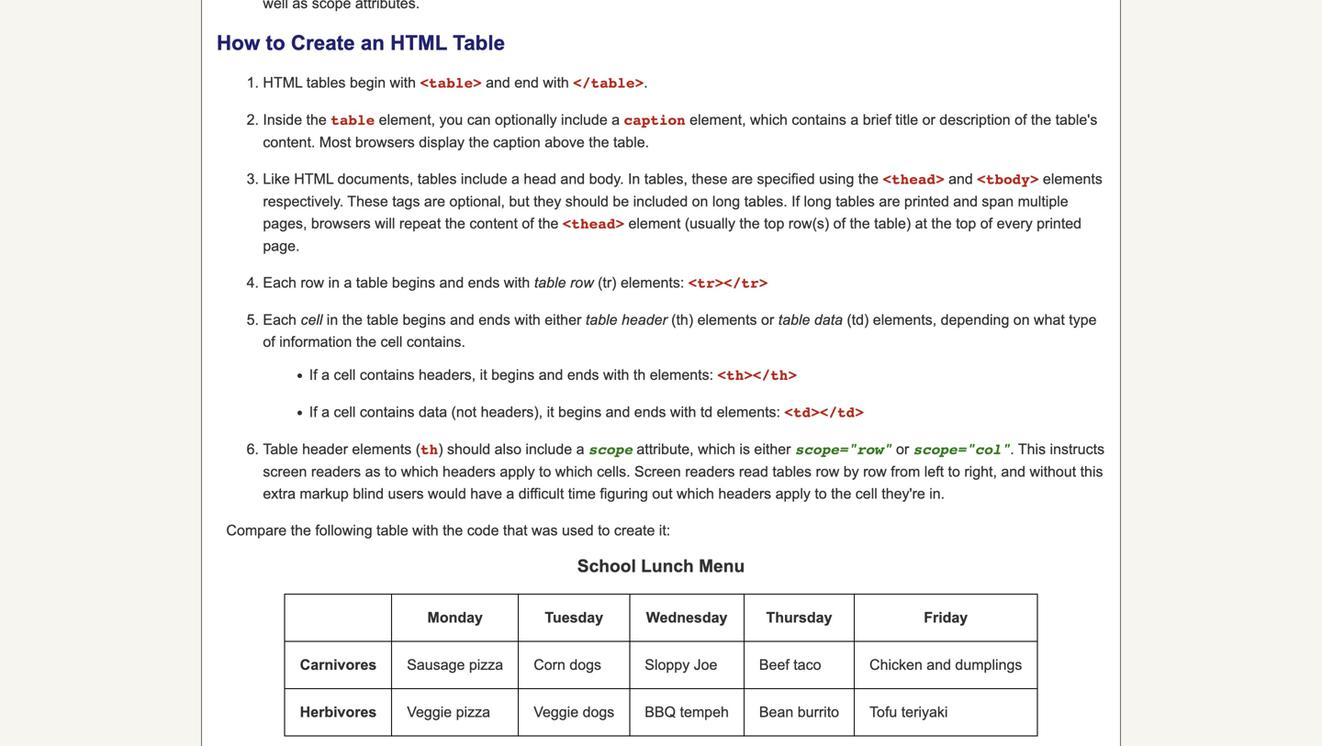 Task type: vqa. For each thing, say whether or not it's contained in the screenshot.
begins in the If a cell contains headers, it begins and ends with th elements: <th></th>
yes



Task type: locate. For each thing, give the bounding box(es) containing it.
elements:
[[621, 275, 684, 291], [650, 367, 714, 383], [717, 404, 780, 421]]

it
[[480, 367, 487, 383], [547, 404, 554, 421]]

1 horizontal spatial readers
[[685, 464, 735, 480]]

0 vertical spatial should
[[565, 193, 609, 210]]

screen
[[263, 464, 307, 480]]

dogs for veggie dogs
[[583, 705, 615, 721]]

table
[[453, 31, 505, 54], [263, 441, 298, 458]]

page.
[[263, 238, 300, 254]]

table up html tables begin with <table> and end with </table> . on the left top of the page
[[453, 31, 505, 54]]

veggie
[[407, 705, 452, 721], [534, 705, 579, 721]]

0 horizontal spatial veggie
[[407, 705, 452, 721]]

0 vertical spatial .
[[644, 74, 648, 91]]

blind
[[353, 486, 384, 502]]

begins up headers),
[[491, 367, 535, 383]]

0 vertical spatial <thead>
[[883, 171, 945, 188]]

contains inside the "if a cell contains data (not headers), it begins and ends with td elements: <td></td>"
[[360, 404, 415, 421]]

0 vertical spatial header
[[622, 312, 667, 328]]

with down users at the bottom left of the page
[[412, 523, 439, 539]]

0 horizontal spatial element,
[[379, 112, 435, 128]]

or down <tr></tr>
[[761, 312, 774, 328]]

the right using
[[858, 171, 879, 187]]

1 each from the top
[[263, 275, 296, 291]]

inside
[[263, 112, 302, 128]]

corn dogs
[[534, 657, 601, 674]]

of
[[1015, 112, 1027, 128], [522, 215, 534, 232], [833, 215, 846, 232], [980, 215, 993, 232], [263, 334, 275, 350]]

2 horizontal spatial or
[[923, 112, 936, 128]]

1 vertical spatial include
[[461, 171, 507, 187]]

0 horizontal spatial on
[[692, 193, 708, 210]]

of right row(s)
[[833, 215, 846, 232]]

contains left brief at the right of page
[[792, 112, 847, 128]]

the inside (td) elements, depending on what type of information the cell contains.
[[356, 334, 377, 350]]

at
[[915, 215, 927, 232]]

with down each row in a table begins and ends with table row (tr) elements: <tr></tr>
[[515, 312, 541, 328]]

<thead> down be
[[563, 215, 624, 232]]

printed up 'at'
[[904, 193, 949, 210]]

0 vertical spatial pizza
[[469, 657, 503, 674]]

pizza
[[469, 657, 503, 674], [456, 705, 490, 721]]

1 vertical spatial headers
[[718, 486, 771, 502]]

1 veggie from the left
[[407, 705, 452, 721]]

if inside if a cell contains headers, it begins and ends with th elements: <th></th>
[[309, 367, 317, 383]]

should right )
[[447, 441, 491, 458]]

which left is
[[698, 441, 735, 458]]

browsers up documents,
[[355, 134, 415, 151]]

1 vertical spatial in
[[327, 312, 338, 328]]

2 vertical spatial elements
[[352, 441, 412, 458]]

1 vertical spatial table
[[263, 441, 298, 458]]

of right description
[[1015, 112, 1027, 128]]

tables down using
[[836, 193, 875, 210]]

code
[[467, 523, 499, 539]]

2 vertical spatial or
[[896, 441, 909, 458]]

1 horizontal spatial header
[[622, 312, 667, 328]]

0 horizontal spatial th
[[421, 441, 438, 458]]

1 vertical spatial or
[[761, 312, 774, 328]]

th up would
[[421, 441, 438, 458]]

an
[[361, 31, 385, 54]]

0 horizontal spatial or
[[761, 312, 774, 328]]

<tr></tr>
[[688, 275, 768, 292]]

include inside like html documents, tables include a head and body. in tables, these are specified using the <thead> and <tbody>
[[461, 171, 507, 187]]

include up optional,
[[461, 171, 507, 187]]

element, up these
[[690, 112, 746, 128]]

apply down also
[[500, 464, 535, 480]]

it:
[[659, 523, 671, 539]]

2 veggie from the left
[[534, 705, 579, 721]]

1 vertical spatial elements:
[[650, 367, 714, 383]]

begins down if a cell contains headers, it begins and ends with th elements: <th></th>
[[558, 404, 602, 421]]

was
[[532, 523, 558, 539]]

of down span
[[980, 215, 993, 232]]

title
[[896, 112, 918, 128]]

which inside element, which contains a brief title or description of the table's content. most browsers display the caption above the table.
[[750, 112, 788, 128]]

1 horizontal spatial should
[[565, 193, 609, 210]]

contains up as
[[360, 404, 415, 421]]

td
[[700, 404, 713, 421]]

dogs down corn dogs
[[583, 705, 615, 721]]

1 vertical spatial it
[[547, 404, 554, 421]]

time
[[568, 486, 596, 502]]

each up information at the left of the page
[[263, 312, 296, 328]]

0 vertical spatial on
[[692, 193, 708, 210]]

tables inside . this instructs screen readers as to which headers apply to which cells. screen readers read tables row by row from left to right, and without this extra markup blind users would have a difficult time figuring out which headers apply to the cell they're in.
[[773, 464, 812, 480]]

data left (not
[[419, 404, 447, 421]]

dogs right corn
[[570, 657, 601, 674]]

0 horizontal spatial table
[[263, 441, 298, 458]]

contains
[[792, 112, 847, 128], [360, 367, 415, 383], [360, 404, 415, 421]]

tables down the display at the top
[[418, 171, 457, 187]]

ends inside if a cell contains headers, it begins and ends with th elements: <th></th>
[[567, 367, 599, 383]]

scope="row"
[[795, 441, 892, 458]]

begins
[[392, 275, 435, 291], [403, 312, 446, 328], [491, 367, 535, 383], [558, 404, 602, 421]]

. left this
[[1010, 441, 1014, 458]]

table inside table header elements ( th ) should also include a scope attribute, which is either scope="row" or scope="col"
[[263, 441, 298, 458]]

markup
[[300, 486, 349, 502]]

0 horizontal spatial data
[[419, 404, 447, 421]]

)
[[438, 441, 443, 458]]

0 vertical spatial if
[[792, 193, 800, 210]]

0 vertical spatial table
[[453, 31, 505, 54]]

0 horizontal spatial it
[[480, 367, 487, 383]]

should inside elements respectively. these tags are optional, but they should be included on long tables. if long tables are printed and span multiple pages, browsers will repeat the content of the
[[565, 193, 609, 210]]

0 vertical spatial th
[[633, 367, 646, 383]]

html tables begin with <table> and end with </table> .
[[263, 74, 648, 91]]

0 horizontal spatial top
[[764, 215, 784, 232]]

2 each from the top
[[263, 312, 296, 328]]

it inside the "if a cell contains data (not headers), it begins and ends with td elements: <td></td>"
[[547, 404, 554, 421]]

in
[[328, 275, 340, 291], [327, 312, 338, 328]]

a inside each row in a table begins and ends with table row (tr) elements: <tr></tr>
[[344, 275, 352, 291]]

th inside if a cell contains headers, it begins and ends with th elements: <th></th>
[[633, 367, 646, 383]]

elements down <tr></tr>
[[697, 312, 757, 328]]

row right by
[[863, 464, 887, 480]]

2 vertical spatial include
[[526, 441, 572, 458]]

0 horizontal spatial header
[[302, 441, 348, 458]]

if
[[792, 193, 800, 210], [309, 367, 317, 383], [309, 404, 317, 421]]

elements,
[[873, 312, 937, 328]]

include up above
[[561, 112, 608, 128]]

each cell in the table begins and ends with either table header (th) elements or table data
[[263, 312, 843, 328]]

0 vertical spatial contains
[[792, 112, 847, 128]]

0 vertical spatial elements
[[1043, 171, 1103, 187]]

the down by
[[831, 486, 852, 502]]

instructs
[[1050, 441, 1105, 458]]

bbq tempeh
[[645, 705, 729, 721]]

and inside each row in a table begins and ends with table row (tr) elements: <tr></tr>
[[439, 275, 464, 291]]

long up row(s)
[[804, 193, 832, 210]]

html
[[390, 31, 447, 54], [263, 74, 302, 91], [294, 171, 333, 187]]

html inside like html documents, tables include a head and body. in tables, these are specified using the <thead> and <tbody>
[[294, 171, 333, 187]]

elements: down (td) elements, depending on what type of information the cell contains.
[[650, 367, 714, 383]]

1 horizontal spatial <thead>
[[883, 171, 945, 188]]

the right 'at'
[[931, 215, 952, 232]]

2 vertical spatial contains
[[360, 404, 415, 421]]

html up "respectively."
[[294, 171, 333, 187]]

brief
[[863, 112, 891, 128]]

1 vertical spatial elements
[[697, 312, 757, 328]]

2 horizontal spatial elements
[[1043, 171, 1103, 187]]

long up (usually on the top right
[[712, 193, 740, 210]]

1 vertical spatial <thead>
[[563, 215, 624, 232]]

right,
[[964, 464, 997, 480]]

create
[[614, 523, 655, 539]]

0 horizontal spatial <thead>
[[563, 215, 624, 232]]

1 vertical spatial either
[[754, 441, 791, 458]]

veggie down corn
[[534, 705, 579, 721]]

above
[[545, 134, 585, 151]]

scope="col"
[[913, 441, 1010, 458]]

1 element, from the left
[[379, 112, 435, 128]]

browsers down these on the top of the page
[[311, 215, 371, 232]]

1 horizontal spatial element,
[[690, 112, 746, 128]]

each for elements
[[263, 312, 296, 328]]

cell inside (td) elements, depending on what type of information the cell contains.
[[381, 334, 403, 350]]

in.
[[929, 486, 945, 502]]

1 horizontal spatial or
[[896, 441, 909, 458]]

<th></th>
[[718, 367, 797, 384]]

if inside the "if a cell contains data (not headers), it begins and ends with td elements: <td></td>"
[[309, 404, 317, 421]]

it right "headers,"
[[480, 367, 487, 383]]

<thead> up 'at'
[[883, 171, 945, 188]]

it down if a cell contains headers, it begins and ends with th elements: <th></th>
[[547, 404, 554, 421]]

each
[[263, 275, 296, 291], [263, 312, 296, 328]]

either right is
[[754, 441, 791, 458]]

. up element, which contains a brief title or description of the table's content. most browsers display the caption above the table.
[[644, 74, 648, 91]]

or up from in the bottom right of the page
[[896, 441, 909, 458]]

printed
[[904, 193, 949, 210], [1037, 215, 1082, 232]]

1 vertical spatial browsers
[[311, 215, 371, 232]]

0 vertical spatial printed
[[904, 193, 949, 210]]

the up most
[[306, 112, 327, 128]]

are
[[732, 171, 753, 187], [424, 193, 445, 210], [879, 193, 900, 210]]

1 vertical spatial th
[[421, 441, 438, 458]]

2 vertical spatial elements:
[[717, 404, 780, 421]]

and
[[486, 74, 510, 91], [561, 171, 585, 187], [949, 171, 973, 187], [953, 193, 978, 210], [439, 275, 464, 291], [450, 312, 475, 328], [539, 367, 563, 383], [606, 404, 630, 421], [1001, 464, 1026, 480], [927, 657, 951, 674]]

on left the what
[[1014, 312, 1030, 328]]

tables inside elements respectively. these tags are optional, but they should be included on long tables. if long tables are printed and span multiple pages, browsers will repeat the content of the
[[836, 193, 875, 210]]

html inside html tables begin with <table> and end with </table> .
[[263, 74, 302, 91]]

1 vertical spatial pizza
[[456, 705, 490, 721]]

0 vertical spatial include
[[561, 112, 608, 128]]

what
[[1034, 312, 1065, 328]]

1 vertical spatial dogs
[[583, 705, 615, 721]]

tables right the 'read'
[[773, 464, 812, 480]]

headers
[[443, 464, 496, 480], [718, 486, 771, 502]]

0 vertical spatial in
[[328, 275, 340, 291]]

the right information at the left of the page
[[356, 334, 377, 350]]

with left td
[[670, 404, 696, 421]]

1 vertical spatial html
[[263, 74, 302, 91]]

1 horizontal spatial apply
[[776, 486, 811, 502]]

0 vertical spatial it
[[480, 367, 487, 383]]

0 vertical spatial apply
[[500, 464, 535, 480]]

a
[[612, 112, 620, 128], [851, 112, 859, 128], [512, 171, 520, 187], [344, 275, 352, 291], [322, 367, 330, 383], [322, 404, 330, 421], [576, 441, 584, 458], [506, 486, 515, 502]]

include inside "inside the table element, you can optionally include a caption"
[[561, 112, 608, 128]]

th down (td) elements, depending on what type of information the cell contains.
[[633, 367, 646, 383]]

tables inside html tables begin with <table> and end with </table> .
[[307, 74, 346, 91]]

1 horizontal spatial printed
[[1037, 215, 1082, 232]]

elements up as
[[352, 441, 412, 458]]

most
[[319, 134, 351, 151]]

1 vertical spatial should
[[447, 441, 491, 458]]

of down but
[[522, 215, 534, 232]]

and inside . this instructs screen readers as to which headers apply to which cells. screen readers read tables row by row from left to right, and without this extra markup blind users would have a difficult time figuring out which headers apply to the cell they're in.
[[1001, 464, 1026, 480]]

which up the specified
[[750, 112, 788, 128]]

<td></td>
[[785, 404, 864, 421]]

0 horizontal spatial elements
[[352, 441, 412, 458]]

with
[[390, 74, 416, 91], [543, 74, 569, 91], [504, 275, 530, 291], [515, 312, 541, 328], [603, 367, 629, 383], [670, 404, 696, 421], [412, 523, 439, 539]]

1 horizontal spatial th
[[633, 367, 646, 383]]

elements up multiple
[[1043, 171, 1103, 187]]

header up markup
[[302, 441, 348, 458]]

ends down content
[[468, 275, 500, 291]]

caption inside element, which contains a brief title or description of the table's content. most browsers display the caption above the table.
[[493, 134, 541, 151]]

.
[[644, 74, 648, 91], [1010, 441, 1014, 458]]

the inside "inside the table element, you can optionally include a caption"
[[306, 112, 327, 128]]

elements
[[1043, 171, 1103, 187], [697, 312, 757, 328], [352, 441, 412, 458]]

a inside . this instructs screen readers as to which headers apply to which cells. screen readers read tables row by row from left to right, and without this extra markup blind users would have a difficult time figuring out which headers apply to the cell they're in.
[[506, 486, 515, 502]]

(td)
[[847, 312, 869, 328]]

on inside (td) elements, depending on what type of information the cell contains.
[[1014, 312, 1030, 328]]

(not
[[451, 404, 477, 421]]

tables inside like html documents, tables include a head and body. in tables, these are specified using the <thead> and <tbody>
[[418, 171, 457, 187]]

1 vertical spatial if
[[309, 367, 317, 383]]

sloppy
[[645, 657, 690, 674]]

1 horizontal spatial it
[[547, 404, 554, 421]]

0 horizontal spatial long
[[712, 193, 740, 210]]

element, up the display at the top
[[379, 112, 435, 128]]

element, inside "inside the table element, you can optionally include a caption"
[[379, 112, 435, 128]]

are up 'table)'
[[879, 193, 900, 210]]

0 horizontal spatial either
[[545, 312, 582, 328]]

1 vertical spatial on
[[1014, 312, 1030, 328]]

extra
[[263, 486, 296, 502]]

content
[[470, 215, 518, 232]]

elements: right (tr)
[[621, 275, 684, 291]]

1 top from the left
[[764, 215, 784, 232]]

0 horizontal spatial readers
[[311, 464, 361, 480]]

0 horizontal spatial printed
[[904, 193, 949, 210]]

1 horizontal spatial .
[[1010, 441, 1014, 458]]

header
[[622, 312, 667, 328], [302, 441, 348, 458]]

sausage
[[407, 657, 465, 674]]

begins inside each row in a table begins and ends with table row (tr) elements: <tr></tr>
[[392, 275, 435, 291]]

in for <tr></tr>
[[328, 275, 340, 291]]

0 vertical spatial each
[[263, 275, 296, 291]]

are up tables.
[[732, 171, 753, 187]]

display
[[419, 134, 465, 151]]

<table>
[[420, 74, 482, 91]]

contains inside if a cell contains headers, it begins and ends with th elements: <th></th>
[[360, 367, 415, 383]]

1 horizontal spatial are
[[732, 171, 753, 187]]

headers down the 'read'
[[718, 486, 771, 502]]

2 vertical spatial html
[[294, 171, 333, 187]]

each inside each row in a table begins and ends with table row (tr) elements: <tr></tr>
[[263, 275, 296, 291]]

html right an
[[390, 31, 447, 54]]

0 vertical spatial dogs
[[570, 657, 601, 674]]

tables
[[307, 74, 346, 91], [418, 171, 457, 187], [836, 193, 875, 210], [773, 464, 812, 480]]

ends down each row in a table begins and ends with table row (tr) elements: <tr></tr>
[[479, 312, 510, 328]]

with up each cell in the table begins and ends with either table header (th) elements or table data
[[504, 275, 530, 291]]

th
[[633, 367, 646, 383], [421, 441, 438, 458]]

if for <th></th>
[[309, 367, 317, 383]]

2 element, from the left
[[690, 112, 746, 128]]

0 vertical spatial or
[[923, 112, 936, 128]]

elements: inside if a cell contains headers, it begins and ends with th elements: <th></th>
[[650, 367, 714, 383]]

a inside element, which contains a brief title or description of the table's content. most browsers display the caption above the table.
[[851, 112, 859, 128]]

1 horizontal spatial top
[[956, 215, 976, 232]]

2 vertical spatial if
[[309, 404, 317, 421]]

0 horizontal spatial .
[[644, 74, 648, 91]]

elements: up is
[[717, 404, 780, 421]]

caption
[[624, 112, 686, 129], [493, 134, 541, 151]]

ends inside each row in a table begins and ends with table row (tr) elements: <tr></tr>
[[468, 275, 500, 291]]

1 vertical spatial each
[[263, 312, 296, 328]]

the down they
[[538, 215, 559, 232]]

begins inside if a cell contains headers, it begins and ends with th elements: <th></th>
[[491, 367, 535, 383]]

1 horizontal spatial elements
[[697, 312, 757, 328]]

1 horizontal spatial on
[[1014, 312, 1030, 328]]

1 vertical spatial .
[[1010, 441, 1014, 458]]

a inside table header elements ( th ) should also include a scope attribute, which is either scope="row" or scope="col"
[[576, 441, 584, 458]]

either up if a cell contains headers, it begins and ends with th elements: <th></th>
[[545, 312, 582, 328]]

0 vertical spatial browsers
[[355, 134, 415, 151]]

0 vertical spatial caption
[[624, 112, 686, 129]]

veggie for veggie dogs
[[534, 705, 579, 721]]

. this instructs screen readers as to which headers apply to which cells. screen readers read tables row by row from left to right, and without this extra markup blind users would have a difficult time figuring out which headers apply to the cell they're in.
[[263, 441, 1105, 502]]

of inside elements respectively. these tags are optional, but they should be included on long tables. if long tables are printed and span multiple pages, browsers will repeat the content of the
[[522, 215, 534, 232]]

1 long from the left
[[712, 193, 740, 210]]

0 horizontal spatial should
[[447, 441, 491, 458]]

cell inside the "if a cell contains data (not headers), it begins and ends with td elements: <td></td>"
[[334, 404, 356, 421]]

of left information at the left of the page
[[263, 334, 275, 350]]

0 horizontal spatial headers
[[443, 464, 496, 480]]

ends up table header elements ( th ) should also include a scope attribute, which is either scope="row" or scope="col"
[[634, 404, 666, 421]]

row left (tr)
[[570, 275, 594, 291]]

table
[[331, 112, 375, 129], [356, 275, 388, 291], [534, 275, 566, 291], [367, 312, 399, 328], [586, 312, 617, 328], [778, 312, 810, 328], [377, 523, 408, 539]]

veggie down sausage
[[407, 705, 452, 721]]

the up information at the left of the page
[[342, 312, 363, 328]]

ends
[[468, 275, 500, 291], [479, 312, 510, 328], [567, 367, 599, 383], [634, 404, 666, 421]]

1 vertical spatial data
[[419, 404, 447, 421]]

to right 'left'
[[948, 464, 960, 480]]

data left (td)
[[814, 312, 843, 328]]

each down page.
[[263, 275, 296, 291]]

contains inside element, which contains a brief title or description of the table's content. most browsers display the caption above the table.
[[792, 112, 847, 128]]

are inside like html documents, tables include a head and body. in tables, these are specified using the <thead> and <tbody>
[[732, 171, 753, 187]]

the down extra
[[291, 523, 311, 539]]

but
[[509, 193, 530, 210]]

contains.
[[407, 334, 466, 350]]

inside the table element, you can optionally include a caption
[[263, 112, 686, 129]]

readers up markup
[[311, 464, 361, 480]]

1 vertical spatial caption
[[493, 134, 541, 151]]

(tr)
[[598, 275, 617, 291]]

0 vertical spatial elements:
[[621, 275, 684, 291]]

compare the following table with the code that was used to create it:
[[226, 523, 671, 539]]

contains down contains.
[[360, 367, 415, 383]]

1 vertical spatial header
[[302, 441, 348, 458]]

elements: inside each row in a table begins and ends with table row (tr) elements: <tr></tr>
[[621, 275, 684, 291]]

or inside element, which contains a brief title or description of the table's content. most browsers display the caption above the table.
[[923, 112, 936, 128]]

html up inside
[[263, 74, 302, 91]]

0 horizontal spatial caption
[[493, 134, 541, 151]]

should down body.
[[565, 193, 609, 210]]

dogs
[[570, 657, 601, 674], [583, 705, 615, 721]]

would
[[428, 486, 466, 502]]

1 horizontal spatial long
[[804, 193, 832, 210]]

and inside if a cell contains headers, it begins and ends with th elements: <th></th>
[[539, 367, 563, 383]]

in inside each row in a table begins and ends with table row (tr) elements: <tr></tr>
[[328, 275, 340, 291]]

browsers
[[355, 134, 415, 151], [311, 215, 371, 232]]

<thead>
[[883, 171, 945, 188], [563, 215, 624, 232]]

row
[[301, 275, 324, 291], [570, 275, 594, 291], [816, 464, 840, 480], [863, 464, 887, 480]]

0 vertical spatial data
[[814, 312, 843, 328]]

caption down optionally
[[493, 134, 541, 151]]

1 horizontal spatial caption
[[624, 112, 686, 129]]

they're
[[882, 486, 925, 502]]

readers left the 'read'
[[685, 464, 735, 480]]

top right 'at'
[[956, 215, 976, 232]]

of inside element, which contains a brief title or description of the table's content. most browsers display the caption above the table.
[[1015, 112, 1027, 128]]

1 horizontal spatial veggie
[[534, 705, 579, 721]]

the left table's
[[1031, 112, 1052, 128]]

pizza down the sausage pizza
[[456, 705, 490, 721]]

caption up table.
[[624, 112, 686, 129]]

1 horizontal spatial data
[[814, 312, 843, 328]]

difficult
[[519, 486, 564, 502]]



Task type: describe. For each thing, give the bounding box(es) containing it.
veggie dogs
[[534, 705, 615, 721]]

elements inside elements respectively. these tags are optional, but they should be included on long tables. if long tables are printed and span multiple pages, browsers will repeat the content of the
[[1043, 171, 1103, 187]]

veggie pizza
[[407, 705, 490, 721]]

tags
[[392, 193, 420, 210]]

begin
[[350, 74, 386, 91]]

the inside . this instructs screen readers as to which headers apply to which cells. screen readers read tables row by row from left to right, and without this extra markup blind users would have a difficult time figuring out which headers apply to the cell they're in.
[[831, 486, 852, 502]]

span
[[982, 193, 1014, 210]]

this
[[1018, 441, 1046, 458]]

1 vertical spatial apply
[[776, 486, 811, 502]]

from
[[891, 464, 920, 480]]

friday
[[924, 610, 968, 626]]

using
[[819, 171, 854, 187]]

chicken
[[870, 657, 923, 674]]

0 horizontal spatial apply
[[500, 464, 535, 480]]

with inside if a cell contains headers, it begins and ends with th elements: <th></th>
[[603, 367, 629, 383]]

printed inside elements respectively. these tags are optional, but they should be included on long tables. if long tables are printed and span multiple pages, browsers will repeat the content of the
[[904, 193, 949, 210]]

table header elements ( th ) should also include a scope attribute, which is either scope="row" or scope="col"
[[263, 441, 1010, 458]]

</table>
[[573, 74, 644, 91]]

pizza for sausage pizza
[[469, 657, 503, 674]]

a inside if a cell contains headers, it begins and ends with th elements: <th></th>
[[322, 367, 330, 383]]

to right as
[[385, 464, 397, 480]]

headers),
[[481, 404, 543, 421]]

element, which contains a brief title or description of the table's content. most browsers display the caption above the table.
[[263, 112, 1098, 151]]

to down scope="row"
[[815, 486, 827, 502]]

the inside like html documents, tables include a head and body. in tables, these are specified using the <thead> and <tbody>
[[858, 171, 879, 187]]

which inside table header elements ( th ) should also include a scope attribute, which is either scope="row" or scope="col"
[[698, 441, 735, 458]]

2 readers from the left
[[685, 464, 735, 480]]

bbq
[[645, 705, 676, 721]]

attribute,
[[637, 441, 694, 458]]

burrito
[[798, 705, 839, 721]]

will
[[375, 215, 395, 232]]

if a cell contains data (not headers), it begins and ends with td elements: <td></td>
[[309, 404, 864, 421]]

the down can
[[469, 134, 489, 151]]

multiple
[[1018, 193, 1069, 210]]

which up the time
[[555, 464, 593, 480]]

the down tables.
[[740, 215, 760, 232]]

on inside elements respectively. these tags are optional, but they should be included on long tables. if long tables are printed and span multiple pages, browsers will repeat the content of the
[[692, 193, 708, 210]]

a inside like html documents, tables include a head and body. in tables, these are specified using the <thead> and <tbody>
[[512, 171, 520, 187]]

(usually
[[685, 215, 735, 232]]

data inside the "if a cell contains data (not headers), it begins and ends with td elements: <td></td>"
[[419, 404, 447, 421]]

element, inside element, which contains a brief title or description of the table's content. most browsers display the caption above the table.
[[690, 112, 746, 128]]

thursday
[[766, 610, 832, 626]]

users
[[388, 486, 424, 502]]

sausage pizza
[[407, 657, 503, 674]]

they
[[534, 193, 561, 210]]

like
[[263, 171, 290, 187]]

a inside the "if a cell contains data (not headers), it begins and ends with td elements: <td></td>"
[[322, 404, 330, 421]]

also
[[495, 441, 522, 458]]

with inside the "if a cell contains data (not headers), it begins and ends with td elements: <td></td>"
[[670, 404, 696, 421]]

if inside elements respectively. these tags are optional, but they should be included on long tables. if long tables are printed and span multiple pages, browsers will repeat the content of the
[[792, 193, 800, 210]]

printed inside element (usually the top row(s) of the table) at the top of every printed page.
[[1037, 215, 1082, 232]]

to right used
[[598, 523, 610, 539]]

or inside table header elements ( th ) should also include a scope attribute, which is either scope="row" or scope="col"
[[896, 441, 909, 458]]

by
[[844, 464, 859, 480]]

. inside html tables begin with <table> and end with </table> .
[[644, 74, 648, 91]]

chicken and dumplings
[[870, 657, 1022, 674]]

browsers inside elements respectively. these tags are optional, but they should be included on long tables. if long tables are printed and span multiple pages, browsers will repeat the content of the
[[311, 215, 371, 232]]

elements respectively. these tags are optional, but they should be included on long tables. if long tables are printed and span multiple pages, browsers will repeat the content of the
[[263, 171, 1103, 232]]

pages,
[[263, 215, 307, 232]]

like html documents, tables include a head and body. in tables, these are specified using the <thead> and <tbody>
[[263, 171, 1039, 188]]

the left 'table)'
[[850, 215, 870, 232]]

if for td
[[309, 404, 317, 421]]

cell inside if a cell contains headers, it begins and ends with th elements: <th></th>
[[334, 367, 356, 383]]

bean burrito
[[759, 705, 839, 721]]

(td) elements, depending on what type of information the cell contains.
[[263, 312, 1097, 350]]

if a cell contains headers, it begins and ends with th elements: <th></th>
[[309, 367, 797, 384]]

of inside (td) elements, depending on what type of information the cell contains.
[[263, 334, 275, 350]]

browsers inside element, which contains a brief title or description of the table's content. most browsers display the caption above the table.
[[355, 134, 415, 151]]

in for elements
[[327, 312, 338, 328]]

with right the end
[[543, 74, 569, 91]]

content.
[[263, 134, 315, 151]]

create
[[291, 31, 355, 54]]

end
[[514, 74, 539, 91]]

and inside the "if a cell contains data (not headers), it begins and ends with td elements: <td></td>"
[[606, 404, 630, 421]]

include inside table header elements ( th ) should also include a scope attribute, which is either scope="row" or scope="col"
[[526, 441, 572, 458]]

either inside table header elements ( th ) should also include a scope attribute, which is either scope="row" or scope="col"
[[754, 441, 791, 458]]

depending
[[941, 312, 1009, 328]]

bean
[[759, 705, 794, 721]]

each row in a table begins and ends with table row (tr) elements: <tr></tr>
[[263, 275, 768, 292]]

scope
[[589, 441, 633, 458]]

specified
[[757, 171, 815, 187]]

row left by
[[816, 464, 840, 480]]

lunch
[[641, 557, 694, 576]]

with inside each row in a table begins and ends with table row (tr) elements: <tr></tr>
[[504, 275, 530, 291]]

contains for td
[[360, 404, 415, 421]]

2 horizontal spatial are
[[879, 193, 900, 210]]

pizza for veggie pizza
[[456, 705, 490, 721]]

each for <tr></tr>
[[263, 275, 296, 291]]

which down (
[[401, 464, 439, 480]]

the left table.
[[589, 134, 609, 151]]

1 horizontal spatial headers
[[718, 486, 771, 502]]

a inside "inside the table element, you can optionally include a caption"
[[612, 112, 620, 128]]

joe
[[694, 657, 718, 674]]

begins inside the "if a cell contains data (not headers), it begins and ends with td elements: <td></td>"
[[558, 404, 602, 421]]

and inside elements respectively. these tags are optional, but they should be included on long tables. if long tables are printed and span multiple pages, browsers will repeat the content of the
[[953, 193, 978, 210]]

2 top from the left
[[956, 215, 976, 232]]

carnivores
[[300, 657, 377, 674]]

corn
[[534, 657, 566, 674]]

row up information at the left of the page
[[301, 275, 324, 291]]

these
[[347, 193, 388, 210]]

herbivores
[[300, 705, 377, 721]]

be
[[613, 193, 629, 210]]

information
[[279, 334, 352, 350]]

in
[[628, 171, 640, 187]]

header inside table header elements ( th ) should also include a scope attribute, which is either scope="row" or scope="col"
[[302, 441, 348, 458]]

wednesday
[[646, 610, 728, 626]]

to up difficult in the bottom of the page
[[539, 464, 551, 480]]

tuesday
[[545, 610, 603, 626]]

element (usually the top row(s) of the table) at the top of every printed page.
[[263, 215, 1082, 254]]

0 vertical spatial headers
[[443, 464, 496, 480]]

with right begin
[[390, 74, 416, 91]]

cell inside . this instructs screen readers as to which headers apply to which cells. screen readers read tables row by row from left to right, and without this extra markup blind users would have a difficult time figuring out which headers apply to the cell they're in.
[[856, 486, 878, 502]]

should inside table header elements ( th ) should also include a scope attribute, which is either scope="row" or scope="col"
[[447, 441, 491, 458]]

without
[[1030, 464, 1076, 480]]

taco
[[794, 657, 821, 674]]

to right how at the left of page
[[266, 31, 285, 54]]

the down optional,
[[445, 215, 466, 232]]

which right out at the bottom of page
[[677, 486, 714, 502]]

and inside html tables begin with <table> and end with </table> .
[[486, 74, 510, 91]]

elements inside table header elements ( th ) should also include a scope attribute, which is either scope="row" or scope="col"
[[352, 441, 412, 458]]

used
[[562, 523, 594, 539]]

dumplings
[[955, 657, 1022, 674]]

dogs for corn dogs
[[570, 657, 601, 674]]

0 vertical spatial either
[[545, 312, 582, 328]]

that
[[503, 523, 528, 539]]

. inside . this instructs screen readers as to which headers apply to which cells. screen readers read tables row by row from left to right, and without this extra markup blind users would have a difficult time figuring out which headers apply to the cell they're in.
[[1010, 441, 1014, 458]]

ends inside the "if a cell contains data (not headers), it begins and ends with td elements: <td></td>"
[[634, 404, 666, 421]]

begins up contains.
[[403, 312, 446, 328]]

0 vertical spatial html
[[390, 31, 447, 54]]

elements: inside the "if a cell contains data (not headers), it begins and ends with td elements: <td></td>"
[[717, 404, 780, 421]]

contains for <th></th>
[[360, 367, 415, 383]]

table.
[[613, 134, 649, 151]]

optionally
[[495, 112, 557, 128]]

read
[[739, 464, 768, 480]]

every
[[997, 215, 1033, 232]]

tofu teriyaki
[[870, 705, 948, 721]]

row(s)
[[789, 215, 829, 232]]

tempeh
[[680, 705, 729, 721]]

veggie for veggie pizza
[[407, 705, 452, 721]]

school lunch menu
[[577, 557, 745, 576]]

screen
[[635, 464, 681, 480]]

element
[[629, 215, 681, 232]]

(
[[416, 441, 421, 458]]

beef
[[759, 657, 790, 674]]

2 long from the left
[[804, 193, 832, 210]]

table's
[[1056, 112, 1098, 128]]

the left code on the left
[[443, 523, 463, 539]]

out
[[652, 486, 673, 502]]

it inside if a cell contains headers, it begins and ends with th elements: <th></th>
[[480, 367, 487, 383]]

can
[[467, 112, 491, 128]]

type
[[1069, 312, 1097, 328]]

1 readers from the left
[[311, 464, 361, 480]]

0 horizontal spatial are
[[424, 193, 445, 210]]



